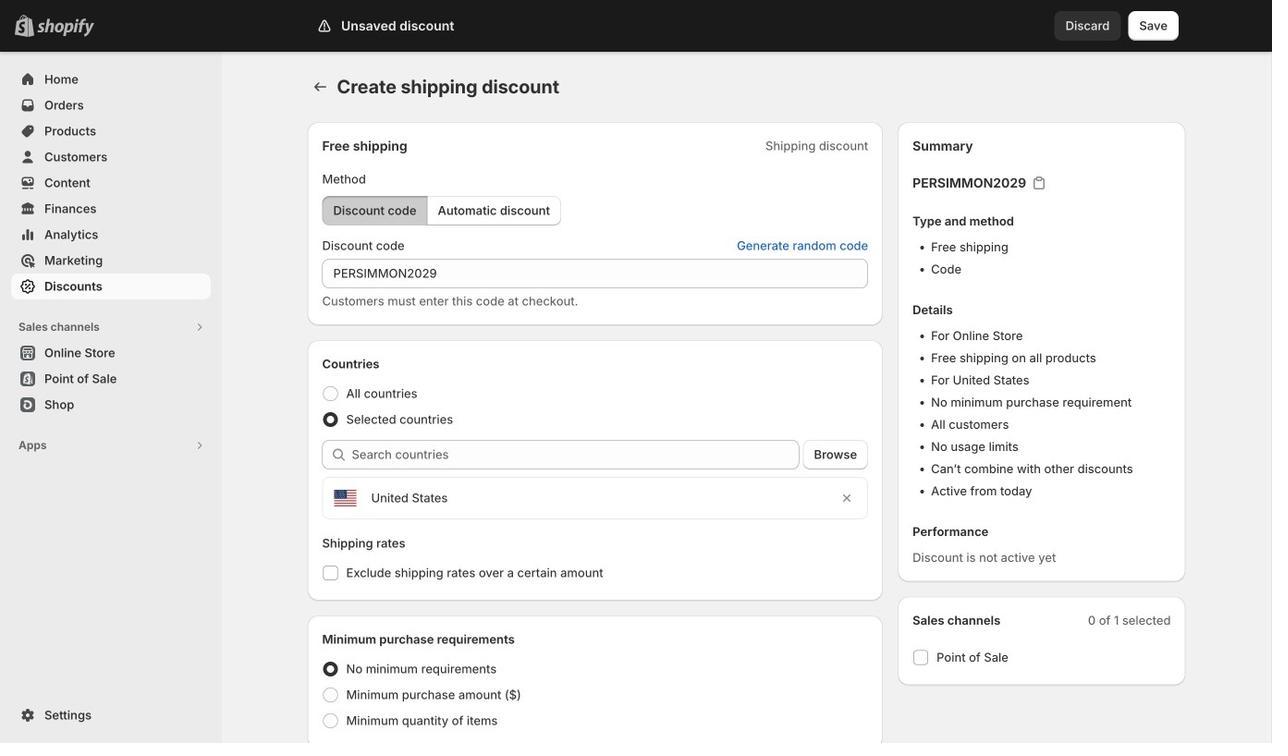 Task type: vqa. For each thing, say whether or not it's contained in the screenshot.
Shopify Image
yes



Task type: describe. For each thing, give the bounding box(es) containing it.
shopify image
[[37, 18, 94, 37]]

Search countries text field
[[352, 440, 799, 470]]



Task type: locate. For each thing, give the bounding box(es) containing it.
None text field
[[322, 259, 868, 288]]



